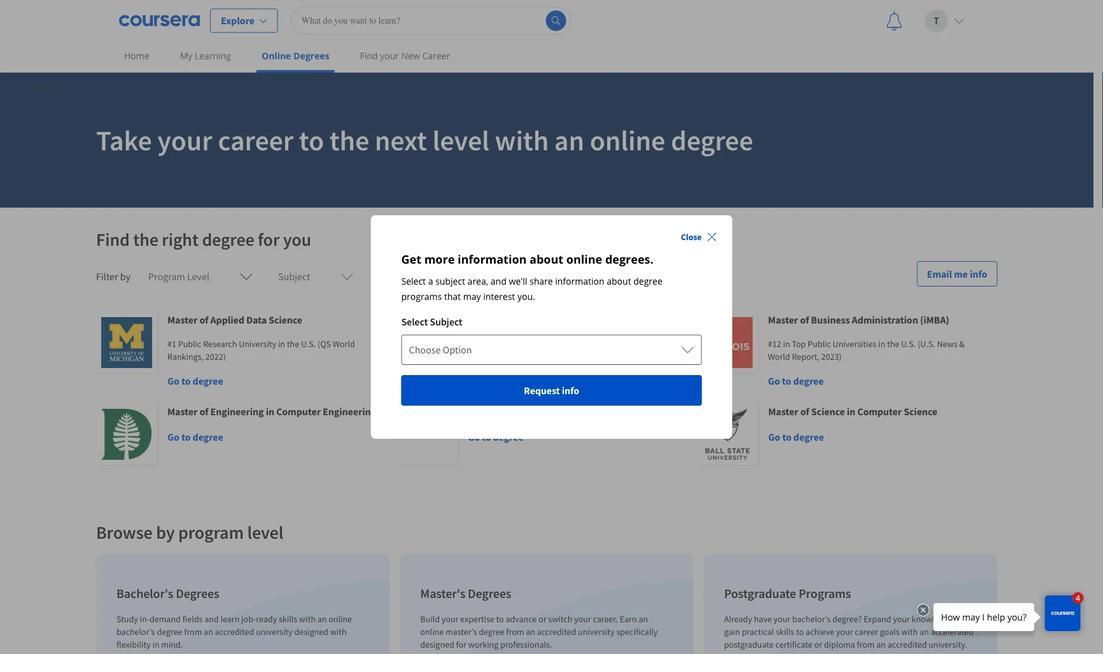 Task type: locate. For each thing, give the bounding box(es) containing it.
of for master of business administration (imba)
[[801, 313, 810, 326]]

0 vertical spatial skills
[[279, 613, 298, 625]]

None search field
[[291, 7, 571, 35]]

go right university of california, berkeley image
[[468, 339, 480, 352]]

#12
[[769, 338, 782, 350]]

level right next
[[433, 122, 490, 158]]

get more information about online degrees. dialog
[[371, 215, 733, 439]]

coursera image
[[119, 11, 200, 31]]

select down programs
[[402, 315, 428, 328]]

1 vertical spatial administration
[[581, 405, 648, 418]]

2 horizontal spatial and
[[955, 613, 969, 625]]

0 vertical spatial designed
[[295, 626, 329, 638]]

degree inside select a subject area, and we'll share information about degree programs that may interest you.
[[634, 275, 663, 287]]

computer
[[277, 405, 321, 418], [858, 405, 903, 418]]

1 horizontal spatial computer
[[858, 405, 903, 418]]

public inside #1 public research university in the u.s. (qs world rankings, 2022)
[[178, 338, 202, 350]]

0 horizontal spatial career
[[218, 122, 294, 158]]

&
[[960, 338, 965, 350]]

bachelor's up flexibility
[[117, 626, 155, 638]]

bachelor's inside already have your bachelor's degree? expand your knowledge and gain practical skills to achieve your career goals with an accelerated postgraduate certificate or diploma from an accredited university.
[[793, 613, 831, 625]]

business up universities
[[812, 313, 851, 326]]

diploma
[[825, 639, 856, 650]]

u.s.
[[301, 338, 316, 350], [902, 338, 917, 350]]

university inside "build your expertise to advance or switch your career. earn an online master's degree from an accredited university specifically designed for working professionals."
[[578, 626, 615, 638]]

programs
[[799, 586, 852, 602]]

0 horizontal spatial engineering
[[211, 405, 264, 418]]

the left (qs
[[287, 338, 299, 350]]

master for master of science in computer science
[[769, 405, 799, 418]]

from inside "build your expertise to advance or switch your career. earn an online master's degree from an accredited university specifically designed for working professionals."
[[507, 626, 524, 638]]

select for select subject
[[402, 315, 428, 328]]

of down "2022)"
[[200, 405, 209, 418]]

accredited down switch
[[537, 626, 577, 638]]

program
[[178, 521, 244, 544]]

1 vertical spatial or
[[815, 639, 823, 650]]

by
[[120, 270, 131, 283], [156, 521, 175, 544]]

business down request info
[[540, 405, 579, 418]]

of down request
[[530, 405, 539, 418]]

1 u.s. from the left
[[301, 338, 316, 350]]

1 vertical spatial bachelor's
[[117, 626, 155, 638]]

1 horizontal spatial designed
[[421, 639, 455, 650]]

and up accelerated
[[955, 613, 969, 625]]

in right university
[[278, 338, 285, 350]]

0 horizontal spatial bachelor's
[[117, 626, 155, 638]]

1 horizontal spatial u.s.
[[902, 338, 917, 350]]

0 horizontal spatial skills
[[279, 613, 298, 625]]

for inside "build your expertise to advance or switch your career. earn an online master's degree from an accredited university specifically designed for working professionals."
[[456, 639, 467, 650]]

accredited inside already have your bachelor's degree? expand your knowledge and gain practical skills to achieve your career goals with an accelerated postgraduate certificate or diploma from an accredited university.
[[888, 639, 928, 650]]

expand
[[864, 613, 892, 625]]

next
[[375, 122, 427, 158]]

1 vertical spatial skills
[[776, 626, 795, 638]]

0 vertical spatial administration
[[853, 313, 919, 326]]

in left mind.
[[153, 639, 160, 650]]

ball state university image
[[698, 404, 759, 465]]

0 horizontal spatial from
[[184, 626, 202, 638]]

and left learn
[[205, 613, 219, 625]]

2 u.s. from the left
[[902, 338, 917, 350]]

skills up certificate
[[776, 626, 795, 638]]

for down master's
[[456, 639, 467, 650]]

find up filter by
[[96, 228, 130, 251]]

skills inside study in-demand fields and learn job-ready skills with an online bachelor's degree from an accredited university designed with flexibility in mind.
[[279, 613, 298, 625]]

1 vertical spatial business
[[540, 405, 579, 418]]

of left applied
[[200, 313, 209, 326]]

1 horizontal spatial accredited
[[537, 626, 577, 638]]

find
[[360, 50, 378, 62], [96, 228, 130, 251]]

1 horizontal spatial engineering
[[323, 405, 377, 418]]

1 engineering from the left
[[211, 405, 264, 418]]

1 vertical spatial information
[[556, 275, 605, 287]]

0 horizontal spatial public
[[178, 338, 202, 350]]

0 vertical spatial about
[[530, 252, 564, 267]]

2 select from the top
[[402, 315, 428, 328]]

accredited down learn
[[215, 626, 254, 638]]

close button
[[676, 226, 723, 248]]

1 horizontal spatial world
[[769, 351, 791, 362]]

flores
[[468, 405, 496, 418]]

with
[[495, 122, 549, 158], [299, 613, 316, 625], [330, 626, 347, 638], [902, 626, 919, 638]]

1 select from the top
[[402, 275, 426, 287]]

online
[[590, 122, 666, 158], [567, 252, 603, 267], [329, 613, 352, 625], [421, 626, 444, 638]]

2 computer from the left
[[858, 405, 903, 418]]

1 vertical spatial world
[[769, 351, 791, 362]]

0 vertical spatial or
[[539, 613, 547, 625]]

university
[[239, 338, 277, 350]]

list
[[91, 549, 1003, 654]]

you.
[[518, 290, 536, 302]]

of
[[200, 313, 209, 326], [801, 313, 810, 326], [200, 405, 209, 418], [530, 405, 539, 418], [801, 405, 810, 418]]

0 horizontal spatial for
[[258, 228, 280, 251]]

bachelor's
[[793, 613, 831, 625], [117, 626, 155, 638]]

1 vertical spatial by
[[156, 521, 175, 544]]

designed inside study in-demand fields and learn job-ready skills with an online bachelor's degree from an accredited university designed with flexibility in mind.
[[295, 626, 329, 638]]

1 horizontal spatial about
[[607, 275, 632, 287]]

information up area, at the top left of page
[[458, 252, 527, 267]]

accredited down goals
[[888, 639, 928, 650]]

world right (qs
[[333, 338, 355, 350]]

university down career.
[[578, 626, 615, 638]]

go
[[468, 339, 480, 352], [168, 375, 180, 387], [769, 375, 781, 387], [168, 431, 180, 443], [468, 431, 480, 443], [769, 431, 781, 443]]

study in-demand fields and learn job-ready skills with an online bachelor's degree from an accredited university designed with flexibility in mind.
[[117, 613, 352, 650]]

0 horizontal spatial business
[[540, 405, 579, 418]]

university
[[256, 626, 293, 638], [578, 626, 615, 638]]

or left switch
[[539, 613, 547, 625]]

in right universities
[[879, 338, 886, 350]]

1 horizontal spatial career
[[855, 626, 879, 638]]

master of business administration (imba)
[[769, 313, 950, 326]]

about
[[530, 252, 564, 267], [607, 275, 632, 287]]

master right the flores
[[497, 405, 528, 418]]

public up 2023)
[[808, 338, 832, 350]]

career inside already have your bachelor's degree? expand your knowledge and gain practical skills to achieve your career goals with an accelerated postgraduate certificate or diploma from an accredited university.
[[855, 626, 879, 638]]

2 public from the left
[[808, 338, 832, 350]]

from inside study in-demand fields and learn job-ready skills with an online bachelor's degree from an accredited university designed with flexibility in mind.
[[184, 626, 202, 638]]

and inside select a subject area, and we'll share information about degree programs that may interest you.
[[491, 275, 507, 287]]

(u.s.
[[919, 338, 936, 350]]

0 horizontal spatial by
[[120, 270, 131, 283]]

0 vertical spatial info
[[971, 268, 988, 280]]

master of applied data science
[[168, 313, 303, 326]]

an
[[555, 122, 585, 158], [318, 613, 327, 625], [639, 613, 649, 625], [204, 626, 213, 638], [526, 626, 536, 638], [920, 626, 930, 638], [877, 639, 887, 650]]

1 vertical spatial select
[[402, 315, 428, 328]]

world down "#12" at the right bottom of page
[[769, 351, 791, 362]]

select left a
[[402, 275, 426, 287]]

1 vertical spatial info
[[562, 384, 580, 397]]

mind.
[[161, 639, 183, 650]]

right
[[162, 228, 199, 251]]

0 vertical spatial for
[[258, 228, 280, 251]]

university inside study in-demand fields and learn job-ready skills with an online bachelor's degree from an accredited university designed with flexibility in mind.
[[256, 626, 293, 638]]

degrees up expertise
[[468, 586, 512, 602]]

bachelor's
[[117, 586, 174, 602]]

goals
[[881, 626, 900, 638]]

1 horizontal spatial level
[[433, 122, 490, 158]]

1 university from the left
[[256, 626, 293, 638]]

designed
[[295, 626, 329, 638], [421, 639, 455, 650]]

university down ready
[[256, 626, 293, 638]]

0 horizontal spatial level
[[247, 521, 284, 544]]

from down advance
[[507, 626, 524, 638]]

for
[[258, 228, 280, 251], [456, 639, 467, 650]]

already have your bachelor's degree? expand your knowledge and gain practical skills to achieve your career goals with an accelerated postgraduate certificate or diploma from an accredited university.
[[725, 613, 974, 650]]

master of science in computer science
[[769, 405, 938, 418]]

0 vertical spatial business
[[812, 313, 851, 326]]

build
[[421, 613, 440, 625]]

by right filter
[[120, 270, 131, 283]]

bachelor's degrees
[[117, 586, 220, 602]]

degrees right online
[[294, 50, 330, 62]]

1 vertical spatial about
[[607, 275, 632, 287]]

in right "#12" at the right bottom of page
[[784, 338, 791, 350]]

0 vertical spatial by
[[120, 270, 131, 283]]

in
[[278, 338, 285, 350], [784, 338, 791, 350], [879, 338, 886, 350], [266, 405, 275, 418], [848, 405, 856, 418], [153, 639, 160, 650]]

we'll
[[509, 275, 528, 287]]

public
[[178, 338, 202, 350], [808, 338, 832, 350]]

degrees for bachelor's degrees
[[176, 586, 220, 602]]

0 horizontal spatial university
[[256, 626, 293, 638]]

business
[[812, 313, 851, 326], [540, 405, 579, 418]]

from right diploma
[[858, 639, 875, 650]]

that
[[444, 290, 461, 302]]

accredited inside "build your expertise to advance or switch your career. earn an online master's degree from an accredited university specifically designed for working professionals."
[[537, 626, 577, 638]]

1 horizontal spatial public
[[808, 338, 832, 350]]

info inside button
[[562, 384, 580, 397]]

degrees up fields
[[176, 586, 220, 602]]

0 horizontal spatial accredited
[[215, 626, 254, 638]]

degree inside study in-demand fields and learn job-ready skills with an online bachelor's degree from an accredited university designed with flexibility in mind.
[[157, 626, 183, 638]]

1 horizontal spatial or
[[815, 639, 823, 650]]

of up "top"
[[801, 313, 810, 326]]

1 public from the left
[[178, 338, 202, 350]]

the left (u.s.
[[888, 338, 900, 350]]

1 horizontal spatial from
[[507, 626, 524, 638]]

from inside already have your bachelor's degree? expand your knowledge and gain practical skills to achieve your career goals with an accelerated postgraduate certificate or diploma from an accredited university.
[[858, 639, 875, 650]]

1 horizontal spatial and
[[491, 275, 507, 287]]

2 horizontal spatial degrees
[[468, 586, 512, 602]]

2 horizontal spatial from
[[858, 639, 875, 650]]

1 horizontal spatial bachelor's
[[793, 613, 831, 625]]

master down rankings,
[[168, 405, 198, 418]]

1 computer from the left
[[277, 405, 321, 418]]

0 horizontal spatial world
[[333, 338, 355, 350]]

for left you
[[258, 228, 280, 251]]

select for select a subject area, and we'll share information about degree programs that may interest you.
[[402, 275, 426, 287]]

your
[[380, 50, 399, 62], [158, 122, 212, 158], [442, 613, 459, 625], [575, 613, 592, 625], [774, 613, 791, 625], [894, 613, 911, 625], [837, 626, 854, 638]]

bachelor's inside study in-demand fields and learn job-ready skills with an online bachelor's degree from an accredited university designed with flexibility in mind.
[[117, 626, 155, 638]]

in inside study in-demand fields and learn job-ready skills with an online bachelor's degree from an accredited university designed with flexibility in mind.
[[153, 639, 160, 650]]

0 horizontal spatial computer
[[277, 405, 321, 418]]

bachelor's up "achieve"
[[793, 613, 831, 625]]

to inside go to degree link
[[482, 339, 491, 352]]

0 horizontal spatial administration
[[581, 405, 648, 418]]

0 vertical spatial find
[[360, 50, 378, 62]]

2023)
[[822, 351, 842, 362]]

your right switch
[[575, 613, 592, 625]]

go right the ball state university image
[[769, 431, 781, 443]]

1 horizontal spatial for
[[456, 639, 467, 650]]

my learning link
[[175, 41, 236, 70]]

and for more
[[491, 275, 507, 287]]

world inside #12 in top public universities in the u.s. (u.s. news & world report, 2023)
[[769, 351, 791, 362]]

or
[[539, 613, 547, 625], [815, 639, 823, 650]]

your right take
[[158, 122, 212, 158]]

of for master of science in computer science
[[801, 405, 810, 418]]

level right program
[[247, 521, 284, 544]]

1 vertical spatial for
[[456, 639, 467, 650]]

2 horizontal spatial science
[[905, 405, 938, 418]]

1 horizontal spatial university
[[578, 626, 615, 638]]

and inside study in-demand fields and learn job-ready skills with an online bachelor's degree from an accredited university designed with flexibility in mind.
[[205, 613, 219, 625]]

online degrees
[[262, 50, 330, 62]]

about up share at the top
[[530, 252, 564, 267]]

public up rankings,
[[178, 338, 202, 350]]

request info
[[524, 384, 580, 397]]

skills right ready
[[279, 613, 298, 625]]

working
[[469, 639, 499, 650]]

me
[[955, 268, 969, 280]]

master up "#12" at the right bottom of page
[[769, 313, 799, 326]]

0 horizontal spatial degrees
[[176, 586, 220, 602]]

0 vertical spatial select
[[402, 275, 426, 287]]

info
[[971, 268, 988, 280], [562, 384, 580, 397]]

of for master of applied data science
[[200, 313, 209, 326]]

degree
[[671, 122, 754, 158], [202, 228, 255, 251], [634, 275, 663, 287], [493, 339, 524, 352], [193, 375, 223, 387], [794, 375, 824, 387], [193, 431, 223, 443], [493, 431, 524, 443], [794, 431, 825, 443], [157, 626, 183, 638], [479, 626, 505, 638]]

professionals.
[[501, 639, 553, 650]]

or down "achieve"
[[815, 639, 823, 650]]

1 horizontal spatial skills
[[776, 626, 795, 638]]

your up goals
[[894, 613, 911, 625]]

1 vertical spatial find
[[96, 228, 130, 251]]

0 vertical spatial world
[[333, 338, 355, 350]]

university of illinois at urbana-champaign image
[[698, 312, 758, 373]]

go to degree
[[468, 339, 524, 352], [168, 375, 223, 387], [769, 375, 824, 387], [168, 431, 223, 443], [468, 431, 524, 443], [769, 431, 825, 443]]

1 horizontal spatial business
[[812, 313, 851, 326]]

in-
[[140, 613, 150, 625]]

level
[[433, 122, 490, 158], [247, 521, 284, 544]]

master up #1
[[168, 313, 198, 326]]

1 horizontal spatial information
[[556, 275, 605, 287]]

the left next
[[330, 122, 370, 158]]

1 horizontal spatial info
[[971, 268, 988, 280]]

applied
[[211, 313, 244, 326]]

and
[[491, 275, 507, 287], [205, 613, 219, 625], [955, 613, 969, 625]]

info right me
[[971, 268, 988, 280]]

flexibility
[[117, 639, 151, 650]]

from down fields
[[184, 626, 202, 638]]

0 vertical spatial information
[[458, 252, 527, 267]]

u.s. left (u.s.
[[902, 338, 917, 350]]

find left "new"
[[360, 50, 378, 62]]

from
[[184, 626, 202, 638], [507, 626, 524, 638], [858, 639, 875, 650]]

achieve
[[806, 626, 835, 638]]

close
[[681, 231, 702, 243]]

rankings,
[[168, 351, 204, 362]]

information right share at the top
[[556, 275, 605, 287]]

2 engineering from the left
[[323, 405, 377, 418]]

from for master's degrees
[[507, 626, 524, 638]]

2 horizontal spatial accredited
[[888, 639, 928, 650]]

0 horizontal spatial about
[[530, 252, 564, 267]]

and inside already have your bachelor's degree? expand your knowledge and gain practical skills to achieve your career goals with an accelerated postgraduate certificate or diploma from an accredited university.
[[955, 613, 969, 625]]

about down degrees.
[[607, 275, 632, 287]]

science
[[269, 313, 303, 326], [812, 405, 846, 418], [905, 405, 938, 418]]

0 horizontal spatial u.s.
[[301, 338, 316, 350]]

information inside select a subject area, and we'll share information about degree programs that may interest you.
[[556, 275, 605, 287]]

go right dartmouth college image
[[168, 431, 180, 443]]

university of california, berkeley image
[[397, 312, 458, 373]]

u.s. left (qs
[[301, 338, 316, 350]]

from for bachelor's degrees
[[184, 626, 202, 638]]

0 horizontal spatial designed
[[295, 626, 329, 638]]

postgraduate
[[725, 639, 774, 650]]

online inside dialog
[[567, 252, 603, 267]]

dartmouth college image
[[96, 404, 157, 465]]

your down degree?
[[837, 626, 854, 638]]

1 horizontal spatial administration
[[853, 313, 919, 326]]

1 vertical spatial designed
[[421, 639, 455, 650]]

university for master's degrees
[[578, 626, 615, 638]]

0 horizontal spatial and
[[205, 613, 219, 625]]

earn
[[620, 613, 637, 625]]

info up flores master of business administration
[[562, 384, 580, 397]]

u.s. inside #1 public research university in the u.s. (qs world rankings, 2022)
[[301, 338, 316, 350]]

0 horizontal spatial or
[[539, 613, 547, 625]]

1 horizontal spatial by
[[156, 521, 175, 544]]

1 horizontal spatial find
[[360, 50, 378, 62]]

the inside #12 in top public universities in the u.s. (u.s. news & world report, 2023)
[[888, 338, 900, 350]]

online inside "build your expertise to advance or switch your career. earn an online master's degree from an accredited university specifically designed for working professionals."
[[421, 626, 444, 638]]

of down report,
[[801, 405, 810, 418]]

0 horizontal spatial info
[[562, 384, 580, 397]]

master down report,
[[769, 405, 799, 418]]

1 horizontal spatial degrees
[[294, 50, 330, 62]]

1 vertical spatial career
[[855, 626, 879, 638]]

master's degrees
[[421, 586, 512, 602]]

0 horizontal spatial find
[[96, 228, 130, 251]]

my learning
[[180, 50, 231, 62]]

2 university from the left
[[578, 626, 615, 638]]

and up interest
[[491, 275, 507, 287]]

select inside select a subject area, and we'll share information about degree programs that may interest you.
[[402, 275, 426, 287]]

0 vertical spatial bachelor's
[[793, 613, 831, 625]]

learning
[[195, 50, 231, 62]]

by right 'browse'
[[156, 521, 175, 544]]

accredited inside study in-demand fields and learn job-ready skills with an online bachelor's degree from an accredited university designed with flexibility in mind.
[[215, 626, 254, 638]]



Task type: vqa. For each thing, say whether or not it's contained in the screenshot.


Task type: describe. For each thing, give the bounding box(es) containing it.
email me info
[[928, 268, 988, 280]]

accredited for bachelor's degrees
[[215, 626, 254, 638]]

you
[[283, 228, 312, 251]]

computer for engineering
[[277, 405, 321, 418]]

#1
[[168, 338, 176, 350]]

get more information about online degrees.
[[402, 252, 654, 267]]

info inside button
[[971, 268, 988, 280]]

(qs
[[318, 338, 331, 350]]

the left right
[[133, 228, 159, 251]]

report,
[[793, 351, 820, 362]]

demand
[[150, 613, 181, 625]]

#12 in top public universities in the u.s. (u.s. news & world report, 2023)
[[769, 338, 965, 362]]

programs
[[402, 290, 442, 302]]

computer for science
[[858, 405, 903, 418]]

select a subject area, and we'll share information about degree programs that may interest you.
[[402, 275, 663, 302]]

career.
[[593, 613, 618, 625]]

knowledge
[[912, 613, 953, 625]]

skills inside already have your bachelor's degree? expand your knowledge and gain practical skills to achieve your career goals with an accelerated postgraduate certificate or diploma from an accredited university.
[[776, 626, 795, 638]]

your left "new"
[[380, 50, 399, 62]]

about inside select a subject area, and we'll share information about degree programs that may interest you.
[[607, 275, 632, 287]]

my
[[180, 50, 193, 62]]

degrees for online degrees
[[294, 50, 330, 62]]

go down "#12" at the right bottom of page
[[769, 375, 781, 387]]

fields
[[183, 613, 203, 625]]

list containing bachelor's degrees
[[91, 549, 1003, 654]]

degree?
[[833, 613, 863, 625]]

#1 public research university in the u.s. (qs world rankings, 2022)
[[168, 338, 355, 362]]

go to degree link
[[397, 312, 685, 373]]

to inside already have your bachelor's degree? expand your knowledge and gain practical skills to achieve your career goals with an accelerated postgraduate certificate or diploma from an accredited university.
[[797, 626, 805, 638]]

master of engineering in computer engineering
[[168, 405, 377, 418]]

online degrees link
[[257, 41, 335, 73]]

filter by
[[96, 270, 131, 283]]

go down rankings,
[[168, 375, 180, 387]]

find the right degree for you
[[96, 228, 312, 251]]

designed inside "build your expertise to advance or switch your career. earn an online master's degree from an accredited university specifically designed for working professionals."
[[421, 639, 455, 650]]

accredited for master's degrees
[[537, 626, 577, 638]]

already
[[725, 613, 753, 625]]

may
[[464, 290, 481, 302]]

study
[[117, 613, 138, 625]]

the inside #1 public research university in the u.s. (qs world rankings, 2022)
[[287, 338, 299, 350]]

in inside #1 public research university in the u.s. (qs world rankings, 2022)
[[278, 338, 285, 350]]

research
[[203, 338, 237, 350]]

subject
[[436, 275, 466, 287]]

university for bachelor's degrees
[[256, 626, 293, 638]]

master's
[[421, 586, 466, 602]]

online inside study in-demand fields and learn job-ready skills with an online bachelor's degree from an accredited university designed with flexibility in mind.
[[329, 613, 352, 625]]

select subject
[[402, 315, 463, 328]]

of for master of engineering in computer engineering
[[200, 405, 209, 418]]

gain
[[725, 626, 741, 638]]

interest
[[484, 290, 516, 302]]

home link
[[119, 41, 155, 70]]

master for master of business administration (imba)
[[769, 313, 799, 326]]

or inside already have your bachelor's degree? expand your knowledge and gain practical skills to achieve your career goals with an accelerated postgraduate certificate or diploma from an accredited university.
[[815, 639, 823, 650]]

public inside #12 in top public universities in the u.s. (u.s. news & world report, 2023)
[[808, 338, 832, 350]]

degrees.
[[606, 252, 654, 267]]

university.
[[929, 639, 968, 650]]

have
[[755, 613, 772, 625]]

by for filter
[[120, 270, 131, 283]]

share
[[530, 275, 553, 287]]

find your new career link
[[355, 41, 456, 70]]

master's
[[446, 626, 477, 638]]

more
[[425, 252, 455, 267]]

specifically
[[617, 626, 658, 638]]

find for find the right degree for you
[[96, 228, 130, 251]]

home
[[124, 50, 149, 62]]

area,
[[468, 275, 489, 287]]

job-
[[242, 613, 256, 625]]

email
[[928, 268, 953, 280]]

a
[[429, 275, 433, 287]]

master for master of engineering in computer engineering
[[168, 405, 198, 418]]

louisiana state university image
[[397, 404, 458, 465]]

with inside already have your bachelor's degree? expand your knowledge and gain practical skills to achieve your career goals with an accelerated postgraduate certificate or diploma from an accredited university.
[[902, 626, 919, 638]]

learn
[[221, 613, 240, 625]]

master for master of applied data science
[[168, 313, 198, 326]]

(imba)
[[921, 313, 950, 326]]

browse by program level
[[96, 521, 284, 544]]

data
[[246, 313, 267, 326]]

universities
[[833, 338, 877, 350]]

find your new career
[[360, 50, 450, 62]]

take your career to the next level with an online degree
[[96, 122, 754, 158]]

in down #12 in top public universities in the u.s. (u.s. news & world report, 2023) on the bottom
[[848, 405, 856, 418]]

choose
[[409, 343, 441, 356]]

by for browse
[[156, 521, 175, 544]]

certificate
[[776, 639, 813, 650]]

0 horizontal spatial information
[[458, 252, 527, 267]]

browse
[[96, 521, 153, 544]]

postgraduate
[[725, 586, 797, 602]]

choose option
[[409, 343, 472, 356]]

postgraduate programs
[[725, 586, 852, 602]]

0 vertical spatial career
[[218, 122, 294, 158]]

or inside "build your expertise to advance or switch your career. earn an online master's degree from an accredited university specifically designed for working professionals."
[[539, 613, 547, 625]]

u.s. inside #12 in top public universities in the u.s. (u.s. news & world report, 2023)
[[902, 338, 917, 350]]

your up master's
[[442, 613, 459, 625]]

top
[[793, 338, 807, 350]]

your right 'have'
[[774, 613, 791, 625]]

degree inside "build your expertise to advance or switch your career. earn an online master's degree from an accredited university specifically designed for working professionals."
[[479, 626, 505, 638]]

2022)
[[206, 351, 226, 362]]

university of michigan image
[[96, 312, 157, 373]]

world inside #1 public research university in the u.s. (qs world rankings, 2022)
[[333, 338, 355, 350]]

0 vertical spatial level
[[433, 122, 490, 158]]

practical
[[742, 626, 775, 638]]

1 horizontal spatial science
[[812, 405, 846, 418]]

email me info button
[[917, 261, 998, 287]]

ready
[[256, 613, 277, 625]]

get
[[402, 252, 422, 267]]

accelerated
[[931, 626, 974, 638]]

in down #1 public research university in the u.s. (qs world rankings, 2022) in the bottom left of the page
[[266, 405, 275, 418]]

to inside "build your expertise to advance or switch your career. earn an online master's degree from an accredited university specifically designed for working professionals."
[[497, 613, 504, 625]]

0 horizontal spatial science
[[269, 313, 303, 326]]

advance
[[506, 613, 537, 625]]

filter
[[96, 270, 118, 283]]

choose option button
[[402, 334, 702, 365]]

online
[[262, 50, 291, 62]]

and for degrees
[[205, 613, 219, 625]]

find for find your new career
[[360, 50, 378, 62]]

request
[[524, 384, 560, 397]]

go down the flores
[[468, 431, 480, 443]]

switch
[[549, 613, 573, 625]]

take
[[96, 122, 152, 158]]

request info button
[[402, 375, 702, 406]]

1 vertical spatial level
[[247, 521, 284, 544]]

degrees for master's degrees
[[468, 586, 512, 602]]

option
[[443, 343, 472, 356]]



